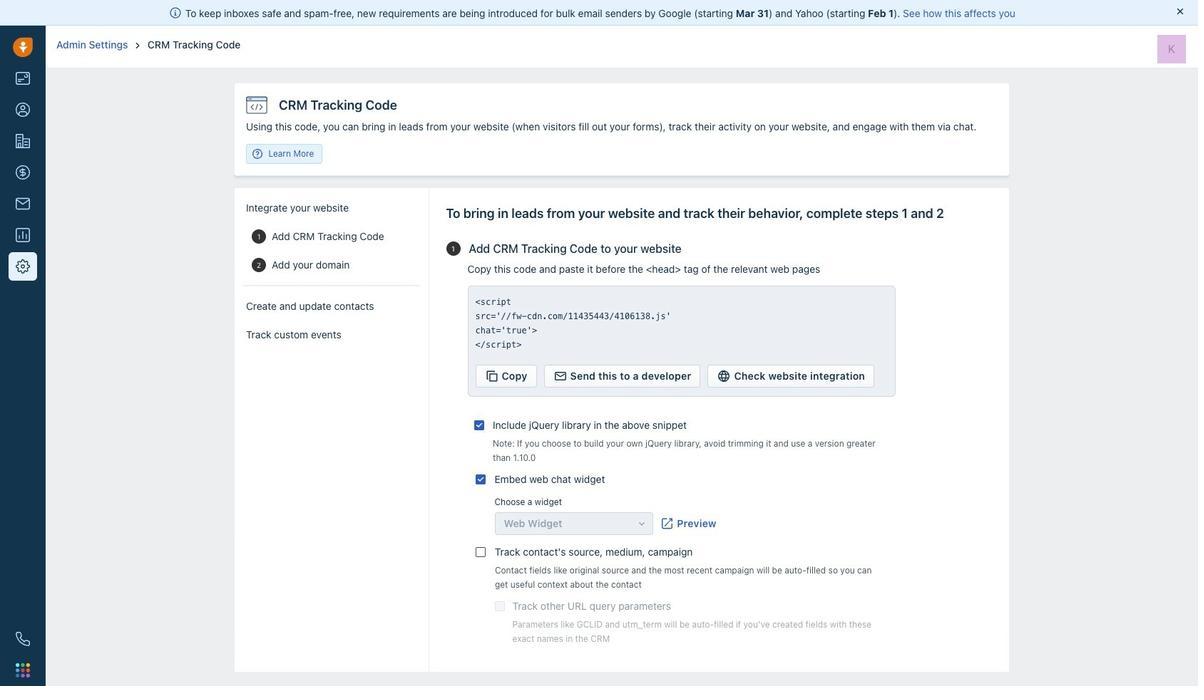 Task type: describe. For each thing, give the bounding box(es) containing it.
freshworks switcher image
[[16, 664, 30, 678]]

phone image
[[16, 633, 30, 647]]



Task type: locate. For each thing, give the bounding box(es) containing it.
None text field
[[475, 295, 888, 352]]

phone element
[[9, 626, 37, 654]]



Task type: vqa. For each thing, say whether or not it's contained in the screenshot.
Phone element
yes



